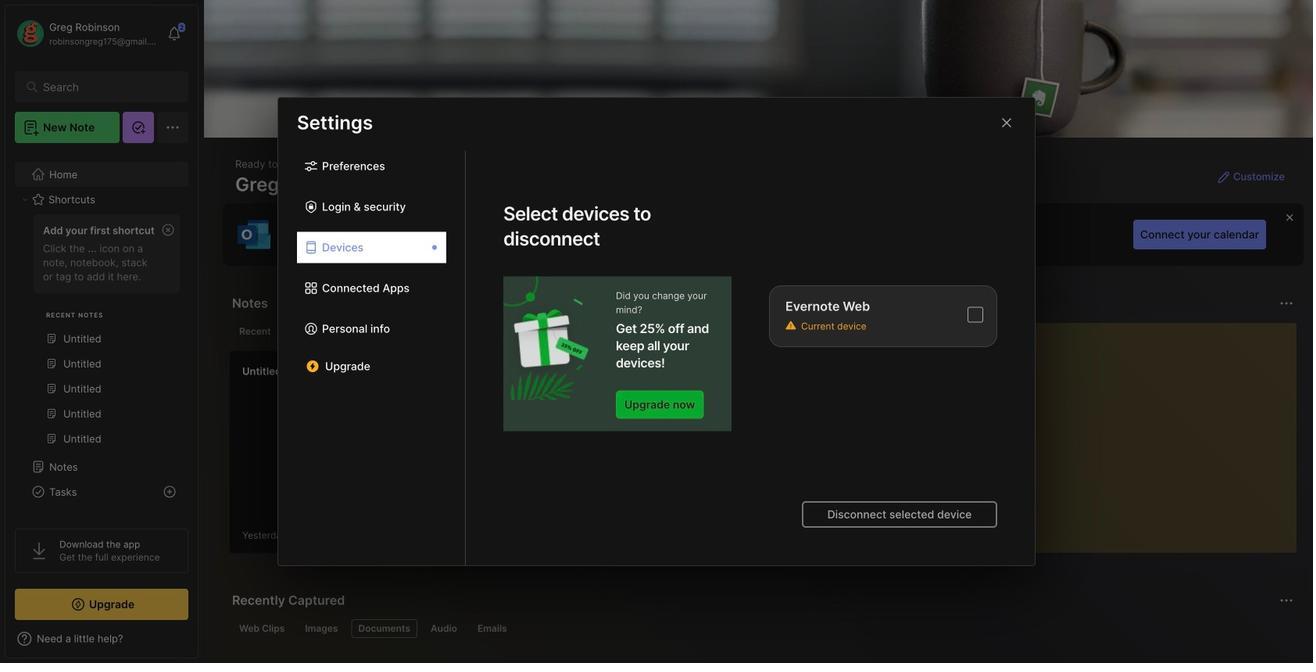 Task type: vqa. For each thing, say whether or not it's contained in the screenshot.
Enjoy inside the Images 'tab panel'
no



Task type: describe. For each thing, give the bounding box(es) containing it.
none search field inside main element
[[43, 77, 168, 96]]

tree inside main element
[[5, 152, 198, 648]]

close image
[[998, 113, 1016, 132]]

group inside main element
[[15, 210, 188, 461]]



Task type: locate. For each thing, give the bounding box(es) containing it.
row group
[[229, 350, 1314, 563]]

tab
[[232, 322, 278, 341], [284, 322, 348, 341], [232, 619, 292, 638], [298, 619, 345, 638], [351, 619, 417, 638], [424, 619, 464, 638], [471, 619, 514, 638]]

Start writing… text field
[[967, 323, 1296, 540]]

group
[[15, 210, 188, 461]]

tree
[[5, 152, 198, 648]]

None search field
[[43, 77, 168, 96]]

Search text field
[[43, 80, 168, 95]]

tab list
[[278, 150, 466, 565], [232, 322, 929, 341], [232, 619, 1292, 638]]

main element
[[0, 0, 203, 663]]



